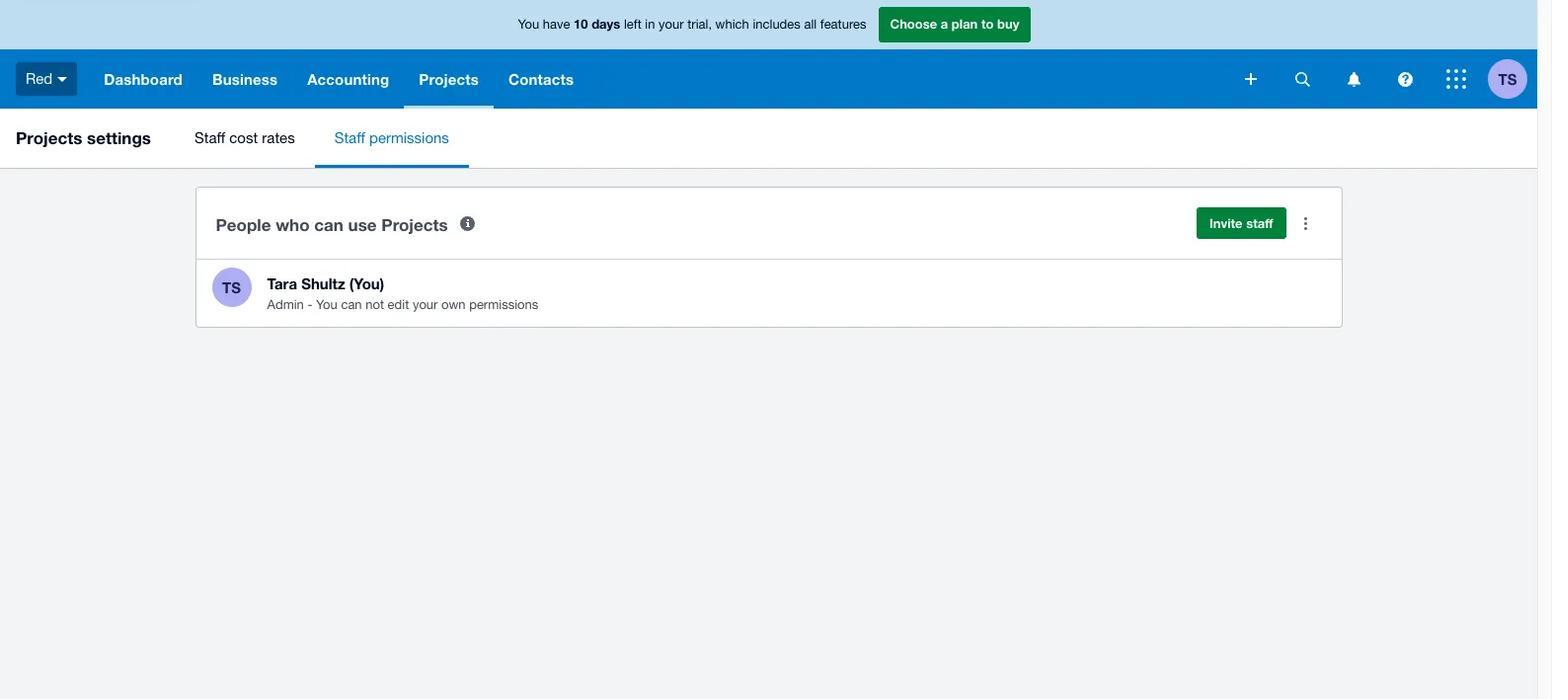 Task type: describe. For each thing, give the bounding box(es) containing it.
admin
[[267, 297, 304, 312]]

2 svg image from the left
[[1398, 72, 1413, 86]]

invite staff button
[[1197, 207, 1287, 239]]

not
[[366, 297, 384, 312]]

projects settings
[[16, 127, 151, 148]]

2 vertical spatial projects
[[382, 214, 448, 235]]

cost
[[229, 129, 258, 146]]

shultz
[[302, 275, 345, 292]]

-
[[308, 297, 313, 312]]

you have 10 days left in your trial, which includes all features
[[518, 16, 867, 32]]

in
[[645, 17, 655, 32]]

tara
[[267, 275, 297, 292]]

who
[[276, 214, 310, 235]]

plan
[[952, 16, 978, 32]]

own
[[442, 297, 466, 312]]

tara shultz (you) admin - you can not edit your own permissions
[[267, 275, 539, 312]]

ts button
[[1489, 49, 1538, 109]]

invite
[[1210, 215, 1243, 231]]

staff cost rates
[[195, 129, 295, 146]]

more options image
[[1287, 204, 1326, 243]]

includes
[[753, 17, 801, 32]]

features
[[821, 17, 867, 32]]

business button
[[198, 49, 293, 109]]

trial,
[[688, 17, 712, 32]]

invite staff
[[1210, 215, 1274, 231]]

red
[[26, 70, 53, 87]]

a
[[941, 16, 949, 32]]

you inside you have 10 days left in your trial, which includes all features
[[518, 17, 540, 32]]

0 vertical spatial can
[[314, 214, 344, 235]]

projects for projects settings
[[16, 127, 82, 148]]

people who can use projects
[[216, 214, 448, 235]]

to
[[982, 16, 994, 32]]



Task type: locate. For each thing, give the bounding box(es) containing it.
permissions right own
[[469, 297, 539, 312]]

0 horizontal spatial ts
[[222, 278, 241, 296]]

dashboard
[[104, 70, 183, 88]]

0 vertical spatial projects
[[419, 70, 479, 88]]

1 vertical spatial your
[[413, 297, 438, 312]]

1 horizontal spatial ts
[[1499, 70, 1518, 87]]

your right the in in the top left of the page
[[659, 17, 684, 32]]

staff
[[195, 129, 225, 146], [335, 129, 365, 146]]

projects for projects
[[419, 70, 479, 88]]

contacts
[[509, 70, 574, 88]]

svg image
[[1447, 69, 1467, 89], [1296, 72, 1310, 86], [1246, 73, 1258, 85], [58, 77, 67, 82]]

1 vertical spatial can
[[341, 297, 362, 312]]

permissions down projects dropdown button
[[369, 129, 449, 146]]

you right "-"
[[316, 297, 338, 312]]

use
[[348, 214, 377, 235]]

0 vertical spatial ts
[[1499, 70, 1518, 87]]

1 vertical spatial permissions
[[469, 297, 539, 312]]

0 horizontal spatial staff
[[195, 129, 225, 146]]

ts inside popup button
[[1499, 70, 1518, 87]]

svg image
[[1348, 72, 1361, 86], [1398, 72, 1413, 86]]

contacts button
[[494, 49, 589, 109]]

staff permissions link
[[315, 109, 469, 168]]

1 horizontal spatial you
[[518, 17, 540, 32]]

buy
[[998, 16, 1020, 32]]

0 vertical spatial your
[[659, 17, 684, 32]]

you inside tara shultz (you) admin - you can not edit your own permissions
[[316, 297, 338, 312]]

red button
[[0, 49, 89, 109]]

projects down red popup button
[[16, 127, 82, 148]]

more info image
[[448, 204, 488, 243]]

staff down accounting
[[335, 129, 365, 146]]

0 horizontal spatial permissions
[[369, 129, 449, 146]]

people
[[216, 214, 271, 235]]

left
[[624, 17, 642, 32]]

staff cost rates link
[[175, 109, 315, 168]]

dashboard link
[[89, 49, 198, 109]]

can left 'use'
[[314, 214, 344, 235]]

can left not
[[341, 297, 362, 312]]

projects button
[[404, 49, 494, 109]]

you
[[518, 17, 540, 32], [316, 297, 338, 312]]

days
[[592, 16, 621, 32]]

10
[[574, 16, 588, 32]]

your
[[659, 17, 684, 32], [413, 297, 438, 312]]

have
[[543, 17, 570, 32]]

0 horizontal spatial svg image
[[1348, 72, 1361, 86]]

(you)
[[350, 275, 384, 292]]

staff
[[1247, 215, 1274, 231]]

1 vertical spatial ts
[[222, 278, 241, 296]]

1 vertical spatial you
[[316, 297, 338, 312]]

projects
[[419, 70, 479, 88], [16, 127, 82, 148], [382, 214, 448, 235]]

1 horizontal spatial svg image
[[1398, 72, 1413, 86]]

staff left cost at top left
[[195, 129, 225, 146]]

settings
[[87, 127, 151, 148]]

staff for staff cost rates
[[195, 129, 225, 146]]

0 vertical spatial permissions
[[369, 129, 449, 146]]

permissions inside tara shultz (you) admin - you can not edit your own permissions
[[469, 297, 539, 312]]

0 horizontal spatial your
[[413, 297, 438, 312]]

ts
[[1499, 70, 1518, 87], [222, 278, 241, 296]]

staff for staff permissions
[[335, 129, 365, 146]]

staff permissions
[[335, 129, 449, 146]]

choose a plan to buy
[[891, 16, 1020, 32]]

0 vertical spatial you
[[518, 17, 540, 32]]

1 horizontal spatial staff
[[335, 129, 365, 146]]

permissions
[[369, 129, 449, 146], [469, 297, 539, 312]]

rates
[[262, 129, 295, 146]]

banner
[[0, 0, 1538, 109]]

projects up staff permissions
[[419, 70, 479, 88]]

can inside tara shultz (you) admin - you can not edit your own permissions
[[341, 297, 362, 312]]

projects inside dropdown button
[[419, 70, 479, 88]]

can
[[314, 214, 344, 235], [341, 297, 362, 312]]

which
[[716, 17, 750, 32]]

0 horizontal spatial you
[[316, 297, 338, 312]]

your right edit
[[413, 297, 438, 312]]

accounting button
[[293, 49, 404, 109]]

projects right 'use'
[[382, 214, 448, 235]]

edit
[[388, 297, 409, 312]]

all
[[805, 17, 817, 32]]

banner containing ts
[[0, 0, 1538, 109]]

your inside you have 10 days left in your trial, which includes all features
[[659, 17, 684, 32]]

1 vertical spatial projects
[[16, 127, 82, 148]]

business
[[212, 70, 278, 88]]

you left have
[[518, 17, 540, 32]]

accounting
[[307, 70, 390, 88]]

svg image inside red popup button
[[58, 77, 67, 82]]

1 horizontal spatial your
[[659, 17, 684, 32]]

your inside tara shultz (you) admin - you can not edit your own permissions
[[413, 297, 438, 312]]

2 staff from the left
[[335, 129, 365, 146]]

1 horizontal spatial permissions
[[469, 297, 539, 312]]

choose
[[891, 16, 938, 32]]

1 svg image from the left
[[1348, 72, 1361, 86]]

1 staff from the left
[[195, 129, 225, 146]]



Task type: vqa. For each thing, say whether or not it's contained in the screenshot.
"permissions" to the top
yes



